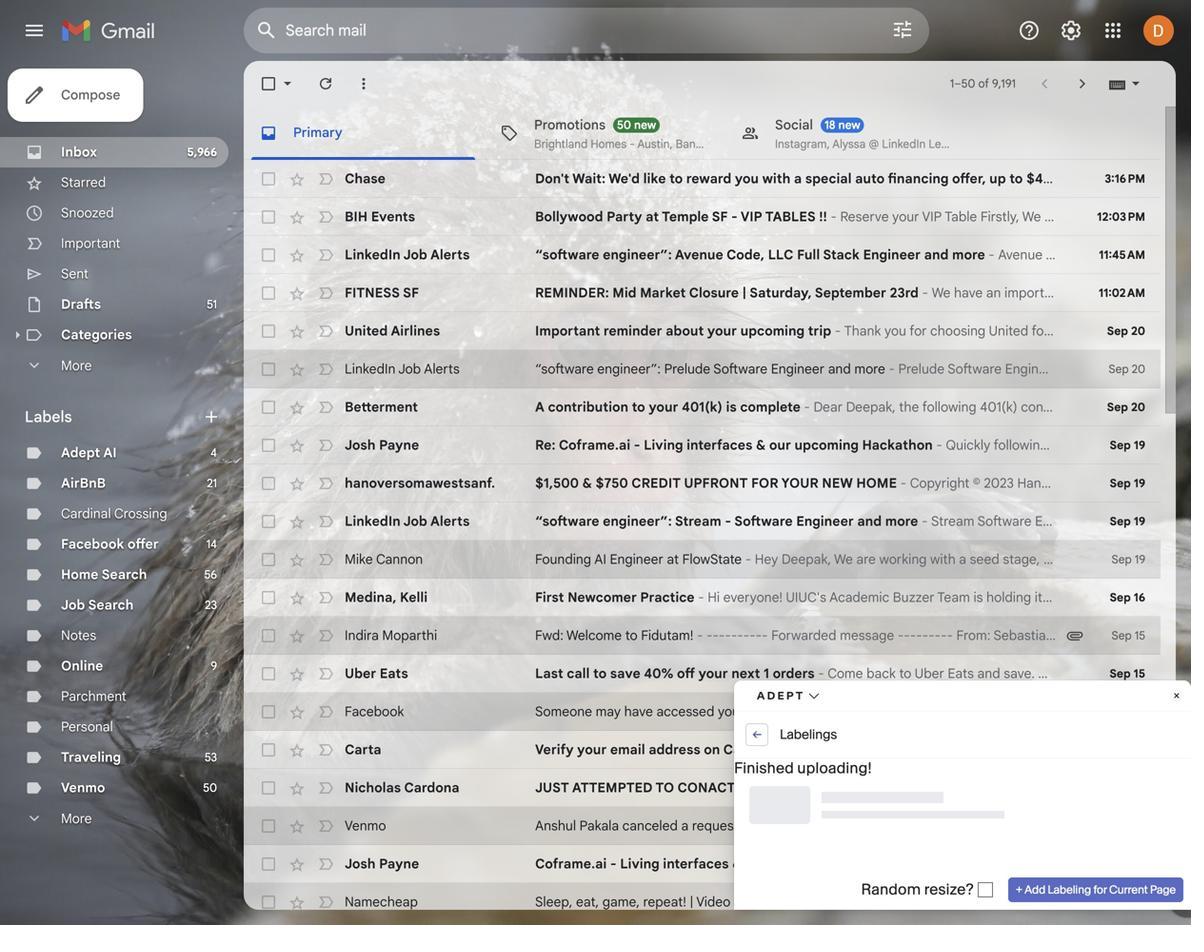 Task type: describe. For each thing, give the bounding box(es) containing it.
cell for sep 19 'cell' for hackathon
[[535, 436, 1056, 455]]

airbnb link
[[61, 475, 106, 492]]

50 for 50
[[203, 781, 217, 796]]

bih
[[345, 209, 368, 225]]

0 horizontal spatial at
[[646, 209, 659, 225]]

0 vertical spatial hackathon
[[862, 437, 933, 454]]

3:16 pm
[[1105, 172, 1146, 186]]

social heading
[[726, 107, 966, 160]]

has attachment image
[[1066, 627, 1085, 646]]

traveling link
[[61, 749, 121, 766]]

sep 15 for fri, sep 15, 2023, 11:37 am "element"
[[1110, 667, 1146, 681]]

coframe.ai - living interfaces & our upcoming hackathon cell
[[535, 855, 1056, 874]]

is
[[726, 399, 737, 416]]

sent link
[[61, 266, 88, 282]]

20 for "software engineer": prelude software engineer and more -
[[1132, 362, 1146, 377]]

chase cell
[[345, 170, 535, 189]]

main menu image
[[23, 19, 46, 42]]

mike cannon cell
[[345, 550, 535, 569]]

sep 20 cell for important reminder about your upcoming trip -
[[1092, 322, 1161, 341]]

alerts for "software engineer": avenue code, llc full stack engineer and more -
[[430, 247, 470, 263]]

important link
[[61, 235, 120, 252]]

cell containing fwd: welcome to fidutam!
[[535, 627, 1066, 646]]

1 vertical spatial upcoming
[[795, 437, 859, 454]]

9
[[211, 659, 217, 674]]

nicholas cardona
[[345, 780, 459, 797]]

sf inside cell
[[403, 285, 419, 301]]

promotions, 50 new messages, tab
[[485, 107, 725, 160]]

1 inside grid
[[764, 666, 769, 682]]

living inside cell
[[620, 856, 660, 873]]

anshul pakala canceled a request for $77.44 - splitwise - burma love - you and friend cell
[[535, 817, 1056, 836]]

sep for a contribution to your 401(k) is complete -
[[1107, 400, 1128, 415]]

moparthi
[[382, 628, 437, 644]]

for
[[751, 475, 778, 492]]

hanoversomawestsanf.
[[345, 475, 495, 492]]

row up "closure"
[[244, 236, 1161, 274]]

linkedin job alerts for "software engineer": stream - software engineer and more
[[345, 513, 470, 530]]

venmo inside labels navigation
[[61, 780, 105, 797]]

0 vertical spatial our
[[769, 437, 791, 454]]

sep 12
[[1112, 896, 1146, 910]]

facebook cell
[[345, 703, 535, 722]]

wed, sep 20, 2023, 11:52 am element
[[1109, 360, 1146, 379]]

facebook for facebook
[[345, 704, 404, 720]]

sep 12 cell
[[1092, 893, 1161, 912]]

advanced search options image
[[884, 10, 922, 49]]

4
[[210, 446, 217, 460]]

1 vertical spatial software
[[734, 513, 793, 530]]

crossing
[[114, 506, 167, 522]]

sep for last call to save 40% off your next 1 orders -
[[1110, 667, 1131, 681]]

and inside cell
[[991, 818, 1014, 835]]

don't wait: we'd like to reward you with a special auto financing offer, up to $45,000
[[535, 170, 1082, 187]]

wait:
[[572, 170, 606, 187]]

special
[[805, 170, 852, 187]]

josh payne for second josh payne 'cell' from the top
[[345, 856, 419, 873]]

20 for a contribution to your 401(k) is complete -
[[1131, 400, 1146, 415]]

facebook offer link
[[61, 536, 159, 553]]

venmo cell
[[345, 817, 535, 836]]

sep 14 for someone may have accessed your account -
[[1112, 705, 1146, 719]]

someone
[[535, 704, 592, 720]]

kelli
[[400, 589, 428, 606]]

facebook for facebook offer
[[61, 536, 124, 553]]

to
[[656, 780, 674, 797]]

and down trip
[[828, 361, 851, 378]]

stack
[[823, 247, 860, 263]]

row containing united airlines
[[244, 312, 1161, 350]]

cell for 4th sep 19 'cell'
[[535, 550, 1066, 569]]

wed, sep 20, 2023, 1:26 pm element
[[1107, 322, 1146, 341]]

anshul pakala canceled a request for $77.44 - splitwise - burma love - you and friend
[[535, 818, 1053, 835]]

tue, sep 19, 2023, 12:15 pm element
[[1110, 512, 1146, 531]]

your right about on the right of page
[[707, 323, 737, 339]]

engineer": for prelude
[[597, 361, 661, 378]]

compose button
[[8, 69, 143, 122]]

your down the next
[[718, 704, 745, 720]]

first newcomer practice -
[[535, 589, 708, 606]]

a contribution to your 401(k) is complete -
[[535, 399, 814, 416]]

labels navigation
[[0, 61, 244, 926]]

"software for "software engineer": avenue code, llc full stack engineer and more -
[[535, 247, 599, 263]]

cardinal crossing
[[61, 506, 167, 522]]

your
[[781, 475, 819, 492]]

grid containing chase
[[244, 160, 1161, 926]]

notes
[[61, 628, 96, 644]]

settings image
[[1060, 19, 1083, 42]]

hackathon inside cell
[[839, 856, 909, 873]]

fwd:
[[535, 628, 564, 644]]

parchment link
[[61, 688, 127, 705]]

gmail image
[[61, 11, 165, 50]]

game
[[734, 894, 770, 911]]

september
[[815, 285, 886, 301]]

linkedin job alerts cell for "software engineer": stream - software engineer and more -
[[345, 512, 535, 531]]

anshul
[[535, 818, 576, 835]]

search for home search
[[102, 567, 147, 583]]

account
[[748, 704, 797, 720]]

sep 20 for "software engineer": prelude software engineer and more -
[[1109, 362, 1146, 377]]

hanoversomawestsanf. cell
[[345, 474, 535, 493]]

cell containing just attempted to conact you
[[535, 779, 1056, 798]]

$77.44
[[762, 818, 802, 835]]

new for promotions
[[634, 118, 656, 132]]

Search mail text field
[[286, 21, 838, 40]]

linkedin for "software engineer": prelude software engineer and more
[[345, 361, 396, 378]]

page
[[1150, 885, 1176, 896]]

row containing venmo
[[244, 808, 1161, 846]]

personal link
[[61, 719, 113, 736]]

more for 1st the more 'button'
[[61, 357, 92, 374]]

united airlines
[[345, 323, 440, 339]]

important for important
[[61, 235, 120, 252]]

verify your email address on carta -
[[535, 742, 773, 758]]

11:45 am
[[1099, 248, 1146, 262]]

row up 401(k)
[[244, 350, 1161, 389]]

practice
[[640, 589, 695, 606]]

cell for sep 16 cell
[[535, 588, 1066, 608]]

online link
[[61, 658, 103, 675]]

1 horizontal spatial sf
[[712, 209, 728, 225]]

sep 20 for a contribution to your 401(k) is complete -
[[1107, 400, 1146, 415]]

offer,
[[952, 170, 986, 187]]

linkedin job alerts for "software engineer": avenue code, llc full stack engineer and more
[[345, 247, 470, 263]]

2 more button from the top
[[0, 804, 229, 834]]

bih events cell
[[345, 208, 535, 227]]

sep for "software engineer": prelude software engineer and more -
[[1109, 362, 1129, 377]]

sep 14 cell for someone may have accessed your account -
[[1112, 705, 1146, 719]]

56
[[204, 568, 217, 582]]

uploading!
[[797, 761, 872, 777]]

save
[[610, 666, 641, 682]]

fitness
[[345, 285, 400, 301]]

tue, sep 12, 2023, 1:16 pm element
[[1112, 893, 1146, 912]]

0 vertical spatial upcoming
[[740, 323, 805, 339]]

row containing hanoversomawestsanf.
[[244, 465, 1161, 503]]

sep 14 for verify your email address on carta -
[[1109, 743, 1146, 758]]

2 horizontal spatial &
[[756, 437, 766, 454]]

0 vertical spatial living
[[644, 437, 683, 454]]

home search
[[61, 567, 147, 583]]

inbox link
[[61, 144, 97, 160]]

temple
[[662, 209, 709, 225]]

1 more button from the top
[[0, 350, 229, 381]]

starred link
[[61, 174, 106, 191]]

1 horizontal spatial 1
[[950, 77, 954, 91]]

2 josh payne cell from the top
[[345, 855, 535, 874]]

14 for someone may have accessed your account -
[[1135, 705, 1146, 719]]

your left 'email'
[[577, 742, 607, 758]]

23
[[205, 598, 217, 613]]

primary tab
[[244, 107, 483, 160]]

$1,500 & $750 credit upfront for your new home -
[[535, 475, 910, 492]]

sat, sep 16, 2023, 10:16 am element
[[1110, 588, 1146, 608]]

drafts
[[61, 296, 101, 313]]

2 horizontal spatial 50
[[961, 77, 975, 91]]

!!
[[819, 209, 827, 225]]

random resize?
[[861, 882, 974, 898]]

personal
[[61, 719, 113, 736]]

saturday,
[[750, 285, 812, 301]]

0 horizontal spatial you
[[735, 170, 759, 187]]

linkedin for "software engineer": stream - software engineer and more
[[345, 513, 401, 530]]

fri, sep 15, 2023, 11:37 am element
[[1110, 665, 1146, 684]]

reminder
[[604, 323, 662, 339]]

video
[[696, 894, 731, 911]]

tue, sep 19, 2023, 3:20 pm element
[[1110, 474, 1146, 493]]

josh for second josh payne 'cell' from the top
[[345, 856, 376, 873]]

facebook offer
[[61, 536, 159, 553]]

4 sep 19 cell from the top
[[1092, 550, 1161, 569]]

uber eats
[[345, 666, 408, 682]]

don't wait: we'd like to reward you with a special auto financing offer, up to $45,000 cell
[[535, 170, 1082, 189]]

2 carta from the left
[[723, 742, 760, 758]]

job search link
[[61, 597, 134, 614]]

20 for important reminder about your upcoming trip -
[[1131, 324, 1146, 339]]

15 for fri, sep 15, 2023, 11:37 am "element"
[[1134, 667, 1146, 681]]

indira
[[345, 628, 379, 644]]

row down 401(k)
[[244, 427, 1161, 465]]

sep 16
[[1110, 591, 1146, 605]]

anshul pakala canceled a request for $77.44 - splitwise - burma love - you and friend link
[[535, 817, 1056, 836]]

sep 19 down tue, sep 19, 2023, 12:15 pm element
[[1112, 553, 1146, 567]]

our inside cell
[[746, 856, 768, 873]]

avenue
[[675, 247, 723, 263]]

namecheap cell
[[345, 893, 535, 912]]

compose
[[61, 87, 120, 103]]

for inside cell
[[742, 818, 759, 835]]

engineer up first newcomer practice -
[[610, 551, 664, 568]]

19 for -
[[1134, 515, 1146, 529]]

main content containing promotions
[[244, 107, 1161, 926]]

may
[[596, 704, 621, 720]]

1 horizontal spatial you
[[966, 818, 988, 835]]

sep 19 for hackathon
[[1110, 439, 1146, 453]]

23rd
[[890, 285, 919, 301]]

sep for re: coframe.ai - living interfaces & our upcoming hackathon -
[[1110, 439, 1131, 453]]

1 vertical spatial sep 15 cell
[[1110, 665, 1146, 684]]

of
[[978, 77, 989, 91]]

cell for - sep 19 'cell'
[[535, 512, 1066, 531]]

to right 'up'
[[1010, 170, 1023, 187]]

& inside cell
[[732, 856, 742, 873]]

closure
[[689, 285, 739, 301]]

newcomer
[[568, 589, 637, 606]]

linkedin job alerts for "software engineer": prelude software engineer and more
[[345, 361, 460, 378]]

3:16 pm cell
[[1092, 170, 1161, 189]]

0 horizontal spatial a
[[681, 818, 689, 835]]

16
[[1134, 591, 1146, 605]]

row containing carta
[[247, 741, 1146, 760]]

promotions
[[534, 117, 606, 133]]

uber
[[345, 666, 376, 682]]

adept ai link
[[61, 445, 117, 461]]

contribution
[[548, 399, 629, 416]]

sep for "software engineer": stream - software engineer and more -
[[1110, 515, 1131, 529]]

more for second the more 'button'
[[61, 811, 92, 827]]

0 vertical spatial coframe.ai
[[559, 437, 631, 454]]

namecheap
[[345, 894, 418, 911]]

reward
[[686, 170, 732, 187]]



Task type: vqa. For each thing, say whether or not it's contained in the screenshot.
rightmost gaze
no



Task type: locate. For each thing, give the bounding box(es) containing it.
linkedin job alerts cell up fitness sf cell
[[345, 246, 535, 265]]

sep 20 cell down 11:02 am cell
[[1092, 322, 1161, 341]]

1 horizontal spatial carta
[[723, 742, 760, 758]]

cell containing someone may have accessed your account
[[535, 703, 1056, 722]]

sf left 'vip'
[[712, 209, 728, 225]]

thu, sep 21, 2023, 11:45 am element
[[1099, 246, 1146, 265]]

cell containing important reminder about your upcoming trip
[[535, 322, 1066, 341]]

linkedin up the mike cannon at the left bottom
[[345, 513, 401, 530]]

your right off
[[699, 666, 728, 682]]

0 vertical spatial at
[[646, 209, 659, 225]]

0 vertical spatial josh payne
[[345, 437, 419, 454]]

medina, kelli cell
[[345, 588, 535, 608]]

0 vertical spatial 1
[[950, 77, 954, 91]]

alerts for "software engineer": prelude software engineer and more -
[[424, 361, 460, 378]]

7 cell from the top
[[535, 436, 1056, 455]]

more down categories 'link'
[[61, 357, 92, 374]]

17 cell from the top
[[535, 893, 1066, 912]]

party
[[607, 209, 642, 225]]

your left 401(k)
[[649, 399, 678, 416]]

11:02 am cell
[[1092, 284, 1161, 303]]

select input tool image
[[1130, 76, 1142, 91]]

show side panel image
[[1172, 889, 1191, 908]]

1 vertical spatial "software
[[535, 361, 594, 378]]

tue, sep 19, 2023, 7:30 pm element
[[1110, 436, 1146, 455]]

1 vertical spatial facebook
[[345, 704, 404, 720]]

1 vertical spatial sf
[[403, 285, 419, 301]]

1 vertical spatial |
[[690, 894, 694, 911]]

row containing namecheap
[[244, 884, 1161, 922]]

0 vertical spatial software
[[713, 361, 768, 378]]

16 cell from the top
[[535, 779, 1056, 798]]

cell containing "software engineer": stream - software engineer and more
[[535, 512, 1066, 531]]

1 vertical spatial 15
[[1134, 667, 1146, 681]]

2 vertical spatial sep 20
[[1107, 400, 1146, 415]]

sep 14 cell for verify your email address on carta -
[[1109, 743, 1146, 758]]

next
[[732, 666, 760, 682]]

josh for 2nd josh payne 'cell' from the bottom of the grid containing chase
[[345, 437, 376, 454]]

1 vertical spatial linkedin
[[345, 361, 396, 378]]

"software engineer": stream - software engineer and more -
[[535, 513, 931, 530]]

you
[[735, 170, 759, 187], [966, 818, 988, 835]]

finished uploading!
[[734, 761, 872, 777]]

1 vertical spatial important
[[535, 323, 600, 339]]

more down home on the bottom right of page
[[885, 513, 918, 530]]

linkedin job alerts cell
[[345, 246, 535, 265], [345, 360, 535, 379], [345, 512, 535, 531]]

1 horizontal spatial |
[[742, 285, 747, 301]]

cell for "software engineer": prelude software engineer and more - sep 20 cell
[[535, 360, 1066, 379]]

1 vertical spatial at
[[667, 551, 679, 568]]

5 cell from the top
[[535, 360, 1066, 379]]

1 carta from the left
[[345, 742, 381, 758]]

3 cell from the top
[[535, 284, 1066, 303]]

2 vertical spatial &
[[732, 856, 742, 873]]

0 vertical spatial josh payne cell
[[345, 436, 535, 455]]

betterment cell
[[345, 398, 535, 417]]

alerts down united airlines cell
[[424, 361, 460, 378]]

tab list containing promotions
[[244, 107, 1161, 160]]

13 cell from the top
[[535, 665, 1056, 684]]

at up 'practice'
[[667, 551, 679, 568]]

5,966
[[187, 145, 217, 160]]

tue, sep 19, 2023, 8:42 am element
[[1112, 550, 1146, 569]]

important inside labels navigation
[[61, 235, 120, 252]]

ai inside labels navigation
[[103, 445, 117, 461]]

airlines
[[391, 323, 440, 339]]

trip
[[808, 323, 831, 339]]

complete
[[740, 399, 801, 416]]

None checkbox
[[259, 74, 278, 93], [259, 170, 278, 189], [259, 208, 278, 227], [259, 284, 278, 303], [259, 360, 278, 379], [259, 398, 278, 417], [259, 436, 278, 455], [259, 474, 278, 493], [259, 550, 278, 569], [259, 588, 278, 608], [259, 627, 278, 646], [259, 665, 278, 684], [259, 779, 278, 798], [259, 817, 278, 836], [259, 855, 278, 874], [259, 74, 278, 93], [259, 170, 278, 189], [259, 208, 278, 227], [259, 284, 278, 303], [259, 360, 278, 379], [259, 398, 278, 417], [259, 436, 278, 455], [259, 474, 278, 493], [259, 550, 278, 569], [259, 588, 278, 608], [259, 627, 278, 646], [259, 665, 278, 684], [259, 779, 278, 798], [259, 817, 278, 836], [259, 855, 278, 874]]

interfaces
[[687, 437, 753, 454], [663, 856, 729, 873]]

1 horizontal spatial &
[[732, 856, 742, 873]]

for left "current"
[[1093, 885, 1107, 896]]

1 horizontal spatial important
[[535, 323, 600, 339]]

sep 19 cell for hackathon
[[1092, 436, 1161, 455]]

indira moparthi
[[345, 628, 437, 644]]

coframe.ai - living interfaces & our upcoming hackathon link
[[535, 855, 1056, 874]]

50
[[961, 77, 975, 91], [617, 118, 631, 132], [203, 781, 217, 796]]

cell for 11:45 am cell
[[535, 246, 1066, 265]]

20 up "tue, sep 19, 2023, 7:30 pm" element
[[1131, 400, 1146, 415]]

0 vertical spatial &
[[756, 437, 766, 454]]

sep for $1,500 & $750 credit upfront for your new home -
[[1110, 477, 1131, 491]]

new
[[822, 475, 853, 492]]

thu, sep 21, 2023, 3:16 pm element
[[1105, 170, 1146, 189]]

sep for first newcomer practice -
[[1110, 591, 1131, 605]]

job down airlines
[[398, 361, 421, 378]]

uber eats cell
[[345, 665, 535, 684]]

re: coframe.ai - living interfaces & our upcoming hackathon -
[[535, 437, 946, 454]]

None search field
[[244, 8, 929, 53]]

older image
[[1073, 74, 1092, 93]]

sep 19 up tue, sep 19, 2023, 3:20 pm element
[[1110, 439, 1146, 453]]

2 payne from the top
[[379, 856, 419, 873]]

cell containing bollywood party at temple sf - vip tables !!
[[535, 208, 1066, 227]]

10 cell from the top
[[535, 550, 1066, 569]]

3 linkedin job alerts from the top
[[345, 513, 470, 530]]

1 vertical spatial sep 20 cell
[[1092, 360, 1161, 379]]

0 vertical spatial "software
[[535, 247, 599, 263]]

hackathon up random
[[839, 856, 909, 873]]

sleep, eat, game, repeat! | video game day -
[[535, 894, 809, 911]]

2 vertical spatial more
[[885, 513, 918, 530]]

1 left of
[[950, 77, 954, 91]]

15
[[1135, 629, 1146, 643], [1134, 667, 1146, 681]]

1 linkedin from the top
[[345, 247, 401, 263]]

21
[[207, 477, 217, 491]]

None checkbox
[[259, 246, 278, 265], [259, 322, 278, 341], [259, 512, 278, 531], [259, 703, 278, 722], [259, 741, 278, 760], [978, 883, 993, 898], [259, 893, 278, 912], [259, 246, 278, 265], [259, 322, 278, 341], [259, 512, 278, 531], [259, 703, 278, 722], [259, 741, 278, 760], [978, 883, 993, 898], [259, 893, 278, 912]]

a right with
[[794, 170, 802, 187]]

sep 15 down sep 16
[[1112, 629, 1146, 643]]

venmo inside venmo cell
[[345, 818, 386, 835]]

row containing medina, kelli
[[244, 579, 1161, 617]]

linkedin down united
[[345, 361, 396, 378]]

sep 20 down wed, sep 20, 2023, 11:52 am element
[[1107, 400, 1146, 415]]

0 vertical spatial alerts
[[430, 247, 470, 263]]

important down snoozed link
[[61, 235, 120, 252]]

linkedin job alerts cell for "software engineer": prelude software engineer and more -
[[345, 360, 535, 379]]

2 sep 19 cell from the top
[[1092, 474, 1161, 493]]

0 vertical spatial more
[[61, 357, 92, 374]]

reminder: mid market closure | saturday, september 23rd -
[[535, 285, 932, 301]]

2 vertical spatial "software
[[535, 513, 599, 530]]

josh payne down betterment
[[345, 437, 419, 454]]

row down stream
[[244, 541, 1161, 579]]

upfront
[[684, 475, 748, 492]]

2 vertical spatial engineer":
[[603, 513, 672, 530]]

love
[[924, 818, 953, 835]]

at right party
[[646, 209, 659, 225]]

cell containing last call to save 40% off your next 1 orders
[[535, 665, 1056, 684]]

0 horizontal spatial facebook
[[61, 536, 124, 553]]

tab list
[[244, 107, 1161, 160]]

venmo down traveling
[[61, 780, 105, 797]]

and down home on the bottom right of page
[[857, 513, 882, 530]]

labeling
[[1048, 885, 1091, 896]]

sep 19 cell for -
[[1092, 512, 1161, 531]]

linkedin job alerts down united airlines
[[345, 361, 460, 378]]

finished
[[734, 761, 794, 777]]

engineer": for avenue
[[603, 247, 672, 263]]

facebook
[[61, 536, 124, 553], [345, 704, 404, 720]]

search mail image
[[249, 13, 284, 48]]

row up stream
[[244, 465, 1161, 503]]

to right the like
[[669, 170, 683, 187]]

coframe.ai
[[559, 437, 631, 454], [535, 856, 607, 873]]

josh payne cell
[[345, 436, 535, 455], [345, 855, 535, 874]]

our down "complete"
[[769, 437, 791, 454]]

important for important reminder about your upcoming trip -
[[535, 323, 600, 339]]

2 more from the top
[[61, 811, 92, 827]]

josh payne for 2nd josh payne 'cell' from the bottom of the grid containing chase
[[345, 437, 419, 454]]

sep 19 for -
[[1110, 515, 1146, 529]]

"software up founding
[[535, 513, 599, 530]]

eat,
[[576, 894, 599, 911]]

0 vertical spatial engineer":
[[603, 247, 672, 263]]

1 "software from the top
[[535, 247, 599, 263]]

new inside tab
[[838, 118, 861, 132]]

row containing indira moparthi
[[244, 617, 1161, 655]]

to for 401(k)
[[632, 399, 645, 416]]

1 vertical spatial sep 14 cell
[[1109, 743, 1146, 758]]

ai right adept
[[103, 445, 117, 461]]

50 up "we'd"
[[617, 118, 631, 132]]

row
[[244, 160, 1161, 198], [244, 198, 1161, 236], [244, 236, 1161, 274], [244, 274, 1161, 312], [244, 312, 1161, 350], [244, 350, 1161, 389], [244, 389, 1161, 427], [244, 427, 1161, 465], [244, 465, 1161, 503], [244, 503, 1161, 541], [244, 541, 1161, 579], [244, 579, 1161, 617], [244, 617, 1161, 655], [244, 655, 1161, 693], [244, 693, 1161, 731], [247, 741, 1146, 760], [247, 779, 1056, 798], [244, 808, 1161, 846], [244, 846, 1161, 884], [244, 884, 1161, 922]]

josh up namecheap
[[345, 856, 376, 873]]

3 "software from the top
[[535, 513, 599, 530]]

1 vertical spatial coframe.ai
[[535, 856, 607, 873]]

sep 14 cell
[[1112, 705, 1146, 719], [1109, 743, 1146, 758]]

3 linkedin from the top
[[345, 513, 401, 530]]

1 vertical spatial venmo
[[345, 818, 386, 835]]

cell containing $1,500 & $750 credit upfront for your new home
[[535, 474, 1056, 493]]

cannon
[[376, 551, 423, 568]]

alerts down hanoversomawestsanf. cell
[[430, 513, 470, 530]]

row containing uber eats
[[244, 655, 1161, 693]]

hackathon
[[862, 437, 933, 454], [839, 856, 909, 873]]

row containing betterment
[[244, 389, 1161, 427]]

row up conact
[[247, 741, 1146, 760]]

| for video
[[690, 894, 694, 911]]

1 sep 19 cell from the top
[[1092, 436, 1161, 455]]

new inside tab
[[634, 118, 656, 132]]

$1,500
[[535, 475, 579, 492]]

online
[[61, 658, 103, 675]]

14 for verify your email address on carta -
[[1133, 743, 1146, 758]]

0 horizontal spatial sf
[[403, 285, 419, 301]]

cell containing reminder: mid market closure | saturday, september 23rd
[[535, 284, 1066, 303]]

50 inside tab
[[617, 118, 631, 132]]

0 vertical spatial interfaces
[[687, 437, 753, 454]]

12 cell from the top
[[535, 627, 1066, 646]]

12:03 pm
[[1097, 210, 1146, 224]]

15 for fri, sep 15, 2023, 1:55 pm element
[[1135, 629, 1146, 643]]

1 cell from the top
[[535, 208, 1066, 227]]

0 vertical spatial sep 14 cell
[[1112, 705, 1146, 719]]

interfaces up video
[[663, 856, 729, 873]]

row containing facebook
[[244, 693, 1161, 731]]

sep 20 down the wed, sep 20, 2023, 1:26 pm 'element'
[[1109, 362, 1146, 377]]

cell containing re: coframe.ai - living interfaces & our upcoming hackathon
[[535, 436, 1056, 455]]

1 vertical spatial engineer":
[[597, 361, 661, 378]]

sep 15 cell
[[1092, 627, 1161, 646], [1110, 665, 1146, 684]]

sep 19 cell
[[1092, 436, 1161, 455], [1092, 474, 1161, 493], [1092, 512, 1161, 531], [1092, 550, 1161, 569]]

nicholas cardona cell
[[345, 779, 535, 798]]

ai inside cell
[[594, 551, 606, 568]]

reminder:
[[535, 285, 609, 301]]

15 down fri, sep 15, 2023, 1:55 pm element
[[1134, 667, 1146, 681]]

1 horizontal spatial 50
[[617, 118, 631, 132]]

2 linkedin from the top
[[345, 361, 396, 378]]

0 vertical spatial you
[[735, 170, 759, 187]]

2 josh payne from the top
[[345, 856, 419, 873]]

cell containing founding ai engineer at flowstate
[[535, 550, 1066, 569]]

0 vertical spatial facebook
[[61, 536, 124, 553]]

cell for sep 19 'cell' associated with home
[[535, 474, 1056, 493]]

row up off
[[244, 617, 1161, 655]]

50 new
[[617, 118, 656, 132]]

0 horizontal spatial important
[[61, 235, 120, 252]]

1 vertical spatial more
[[854, 361, 886, 378]]

fitness sf cell
[[345, 284, 535, 303]]

| right "closure"
[[742, 285, 747, 301]]

50 inside labels navigation
[[203, 781, 217, 796]]

accessed
[[657, 704, 715, 720]]

19 for home
[[1134, 477, 1146, 491]]

cardinal crossing link
[[61, 506, 167, 522]]

3 sep 20 cell from the top
[[1092, 398, 1161, 417]]

0 vertical spatial sep 15
[[1112, 629, 1146, 643]]

sep for founding ai engineer at flowstate -
[[1112, 553, 1132, 567]]

11:45 am cell
[[1092, 246, 1161, 265]]

job inside labels navigation
[[61, 597, 85, 614]]

linkedin job alerts down events
[[345, 247, 470, 263]]

2 vertical spatial 14
[[1133, 743, 1146, 758]]

15 down 16
[[1135, 629, 1146, 643]]

linkedin job alerts cell up mike cannon cell
[[345, 512, 535, 531]]

more
[[952, 247, 985, 263], [854, 361, 886, 378], [885, 513, 918, 530]]

cell for 12:03 pm cell
[[535, 208, 1066, 227]]

2 josh from the top
[[345, 856, 376, 873]]

sep 15 down fri, sep 15, 2023, 1:55 pm element
[[1110, 667, 1146, 681]]

1 linkedin job alerts cell from the top
[[345, 246, 535, 265]]

sep 19 cell down tue, sep 19, 2023, 3:20 pm element
[[1092, 512, 1161, 531]]

row down "software engineer": prelude software engineer and more - on the top of page
[[244, 389, 1161, 427]]

1 horizontal spatial facebook
[[345, 704, 404, 720]]

primary tab panel
[[244, 160, 1161, 926]]

cell for 11:02 am cell
[[535, 284, 1066, 303]]

1 vertical spatial search
[[88, 597, 134, 614]]

row down coframe.ai - living interfaces & our upcoming hackathon
[[244, 884, 1161, 922]]

cell for "sep 12" cell
[[535, 893, 1066, 912]]

1 vertical spatial payne
[[379, 856, 419, 873]]

auto
[[855, 170, 885, 187]]

0 vertical spatial for
[[742, 818, 759, 835]]

0 horizontal spatial carta
[[345, 742, 381, 758]]

row down conact
[[244, 808, 1161, 846]]

adept
[[61, 445, 100, 461]]

our up game
[[746, 856, 768, 873]]

14 inside labels navigation
[[206, 538, 217, 552]]

promotions heading
[[485, 107, 725, 160]]

linkedin job alerts
[[345, 247, 470, 263], [345, 361, 460, 378], [345, 513, 470, 530]]

1 horizontal spatial for
[[1093, 885, 1107, 896]]

linkedin job alerts cell for "software engineer": avenue code, llc full stack engineer and more -
[[345, 246, 535, 265]]

row containing bih events
[[244, 198, 1161, 236]]

job down events
[[403, 247, 427, 263]]

2 vertical spatial alerts
[[430, 513, 470, 530]]

wed, sep 20, 2023, 8:22 am element
[[1107, 398, 1146, 417]]

primary heading
[[244, 107, 485, 160]]

sep 19 cell for home
[[1092, 474, 1161, 493]]

0 horizontal spatial &
[[582, 475, 592, 492]]

code,
[[727, 247, 765, 263]]

new right the 18 in the right of the page
[[838, 118, 861, 132]]

interfaces inside cell
[[663, 856, 729, 873]]

our
[[769, 437, 791, 454], [746, 856, 768, 873]]

search for job search
[[88, 597, 134, 614]]

coframe.ai inside cell
[[535, 856, 607, 873]]

sep 15
[[1112, 629, 1146, 643], [1110, 667, 1146, 681]]

credit
[[631, 475, 681, 492]]

1 vertical spatial for
[[1093, 885, 1107, 896]]

and left friend
[[991, 818, 1014, 835]]

important
[[61, 235, 120, 252], [535, 323, 600, 339]]

verify
[[535, 742, 574, 758]]

6 cell from the top
[[535, 398, 1066, 417]]

sep 15 cell down fri, sep 15, 2023, 1:55 pm element
[[1110, 665, 1146, 684]]

1 vertical spatial &
[[582, 475, 592, 492]]

thu, sep 21, 2023, 12:03 pm element
[[1097, 208, 1146, 227]]

sep 20 cell down the wed, sep 20, 2023, 1:26 pm 'element'
[[1092, 360, 1161, 379]]

sep 19 cell up tue, sep 19, 2023, 12:15 pm element
[[1092, 474, 1161, 493]]

add
[[1025, 885, 1046, 896]]

job for "software engineer": prelude software engineer and more -
[[398, 361, 421, 378]]

to right the 'call'
[[593, 666, 607, 682]]

2 new from the left
[[838, 118, 861, 132]]

up
[[990, 170, 1006, 187]]

financing
[[888, 170, 949, 187]]

18 new
[[825, 118, 861, 132]]

20 inside wed, sep 20, 2023, 11:52 am element
[[1132, 362, 1146, 377]]

upcoming inside cell
[[771, 856, 835, 873]]

facebook down 'cardinal'
[[61, 536, 124, 553]]

support image
[[1018, 19, 1041, 42]]

1 vertical spatial hackathon
[[839, 856, 909, 873]]

medina,
[[345, 589, 397, 606]]

job down hanoversomawestsanf.
[[403, 513, 427, 530]]

cell containing sleep, eat, game, repeat! | video game day
[[535, 893, 1066, 912]]

to for -
[[625, 628, 638, 644]]

15 inside "element"
[[1134, 667, 1146, 681]]

11 cell from the top
[[535, 588, 1066, 608]]

row containing fitness sf
[[244, 274, 1161, 312]]

chase
[[345, 170, 386, 187]]

4 cell from the top
[[535, 322, 1066, 341]]

row up the 'on' on the right bottom of the page
[[244, 693, 1161, 731]]

0 vertical spatial linkedin
[[345, 247, 401, 263]]

cell containing "software engineer": avenue code, llc full stack engineer and more
[[535, 246, 1066, 265]]

1 linkedin job alerts from the top
[[345, 247, 470, 263]]

0 vertical spatial 14
[[206, 538, 217, 552]]

1 50 of 9,191
[[950, 77, 1016, 91]]

engineer": for stream
[[603, 513, 672, 530]]

snoozed
[[61, 205, 114, 221]]

19 for hackathon
[[1134, 439, 1146, 453]]

15 cell from the top
[[535, 741, 1056, 760]]

sep 19
[[1110, 439, 1146, 453], [1110, 477, 1146, 491], [1110, 515, 1146, 529], [1112, 553, 1146, 567]]

alerts for "software engineer": stream - software engineer and more -
[[430, 513, 470, 530]]

software
[[713, 361, 768, 378], [734, 513, 793, 530]]

sep 20 cell for a contribution to your 401(k) is complete -
[[1092, 398, 1161, 417]]

for inside button
[[1093, 885, 1107, 896]]

burma
[[881, 818, 921, 835]]

a left request
[[681, 818, 689, 835]]

0 vertical spatial linkedin job alerts cell
[[345, 246, 535, 265]]

cell for sep 20 cell related to a contribution to your 401(k) is complete -
[[535, 398, 1066, 417]]

row containing nicholas cardona
[[247, 779, 1056, 798]]

1 horizontal spatial new
[[838, 118, 861, 132]]

venmo
[[61, 780, 105, 797], [345, 818, 386, 835]]

0 horizontal spatial 50
[[203, 781, 217, 796]]

2 vertical spatial sep 20 cell
[[1092, 398, 1161, 417]]

engineer down trip
[[771, 361, 825, 378]]

living
[[644, 437, 683, 454], [620, 856, 660, 873]]

josh payne
[[345, 437, 419, 454], [345, 856, 419, 873]]

interfaces up $1,500 & $750 credit upfront for your new home - in the bottom of the page
[[687, 437, 753, 454]]

re:
[[535, 437, 556, 454]]

1 vertical spatial you
[[966, 818, 988, 835]]

josh down betterment
[[345, 437, 376, 454]]

josh payne up namecheap
[[345, 856, 419, 873]]

0 vertical spatial payne
[[379, 437, 419, 454]]

0 vertical spatial a
[[794, 170, 802, 187]]

new
[[634, 118, 656, 132], [838, 118, 861, 132]]

| for saturday,
[[742, 285, 747, 301]]

+ add labeling for current page
[[1016, 885, 1176, 896]]

0 vertical spatial 15
[[1135, 629, 1146, 643]]

alerts
[[430, 247, 470, 263], [424, 361, 460, 378], [430, 513, 470, 530]]

"software down the bollywood
[[535, 247, 599, 263]]

sep 16 cell
[[1092, 588, 1161, 608]]

engineer up 23rd
[[863, 247, 921, 263]]

coframe.ai down anshul
[[535, 856, 607, 873]]

20 inside the wed, sep 20, 2023, 1:26 pm 'element'
[[1131, 324, 1146, 339]]

1 vertical spatial a
[[681, 818, 689, 835]]

0 vertical spatial ai
[[103, 445, 117, 461]]

"software for "software engineer": prelude software engineer and more -
[[535, 361, 594, 378]]

1 josh payne from the top
[[345, 437, 419, 454]]

sep inside 'element'
[[1107, 324, 1128, 339]]

row containing mike cannon
[[244, 541, 1161, 579]]

1 vertical spatial josh payne cell
[[345, 855, 535, 874]]

have
[[624, 704, 653, 720]]

8 cell from the top
[[535, 474, 1056, 493]]

cell for sep 20 cell corresponding to important reminder about your upcoming trip -
[[535, 322, 1066, 341]]

cell
[[535, 208, 1066, 227], [535, 246, 1066, 265], [535, 284, 1066, 303], [535, 322, 1066, 341], [535, 360, 1066, 379], [535, 398, 1066, 417], [535, 436, 1056, 455], [535, 474, 1056, 493], [535, 512, 1066, 531], [535, 550, 1066, 569], [535, 588, 1066, 608], [535, 627, 1066, 646], [535, 665, 1056, 684], [535, 703, 1056, 722], [535, 741, 1056, 760], [535, 779, 1056, 798], [535, 893, 1066, 912]]

50 for 50 new
[[617, 118, 631, 132]]

19 up 16
[[1135, 553, 1146, 567]]

row up video
[[244, 846, 1161, 884]]

attempted
[[572, 780, 653, 797]]

0 vertical spatial sf
[[712, 209, 728, 225]]

payne up namecheap
[[379, 856, 419, 873]]

new for social
[[838, 118, 861, 132]]

cell containing verify your email address on carta
[[535, 741, 1056, 760]]

2 vertical spatial linkedin job alerts
[[345, 513, 470, 530]]

thu, sep 21, 2023, 11:02 am element
[[1099, 284, 1146, 303]]

& up for on the right bottom
[[756, 437, 766, 454]]

payne for second josh payne 'cell' from the top
[[379, 856, 419, 873]]

2 linkedin job alerts cell from the top
[[345, 360, 535, 379]]

row up avenue
[[244, 198, 1161, 236]]

linkedin for "software engineer": avenue code, llc full stack engineer and more
[[345, 247, 401, 263]]

3 linkedin job alerts cell from the top
[[345, 512, 535, 531]]

job for "software engineer": avenue code, llc full stack engineer and more -
[[403, 247, 427, 263]]

united airlines cell
[[345, 322, 535, 341]]

engineer": up mid
[[603, 247, 672, 263]]

1 horizontal spatial ai
[[594, 551, 606, 568]]

50 down 53
[[203, 781, 217, 796]]

ai for adept
[[103, 445, 117, 461]]

welcome
[[566, 628, 622, 644]]

alerts down bih events cell
[[430, 247, 470, 263]]

20 inside wed, sep 20, 2023, 8:22 am element
[[1131, 400, 1146, 415]]

to for 40%
[[593, 666, 607, 682]]

1 vertical spatial alerts
[[424, 361, 460, 378]]

9 cell from the top
[[535, 512, 1066, 531]]

sep for important reminder about your upcoming trip -
[[1107, 324, 1128, 339]]

cardona
[[404, 780, 459, 797]]

0 vertical spatial |
[[742, 285, 747, 301]]

1 horizontal spatial at
[[667, 551, 679, 568]]

sep inside "element"
[[1110, 667, 1131, 681]]

0 vertical spatial sep 15 cell
[[1092, 627, 1161, 646]]

19 up tue, sep 19, 2023, 12:15 pm element
[[1134, 477, 1146, 491]]

12:03 pm cell
[[1092, 208, 1161, 227]]

ai for founding
[[594, 551, 606, 568]]

payne for 2nd josh payne 'cell' from the bottom of the grid containing chase
[[379, 437, 419, 454]]

grid
[[244, 160, 1161, 926]]

1 sep 20 cell from the top
[[1092, 322, 1161, 341]]

cell containing a contribution to your 401(k) is complete
[[535, 398, 1066, 417]]

1 vertical spatial 14
[[1135, 705, 1146, 719]]

0 horizontal spatial ai
[[103, 445, 117, 461]]

just attempted to conact you -
[[535, 780, 780, 797]]

engineer": up founding ai engineer at flowstate -
[[603, 513, 672, 530]]

fwd: welcome to fidutam! -
[[535, 628, 707, 644]]

2 cell from the top
[[535, 246, 1066, 265]]

hackathon up home on the bottom right of page
[[862, 437, 933, 454]]

sep 20 for important reminder about your upcoming trip -
[[1107, 324, 1146, 339]]

bollywood party at temple sf - vip tables !! -
[[535, 209, 840, 225]]

indira moparthi cell
[[345, 627, 535, 646]]

more image
[[354, 74, 373, 93]]

0 vertical spatial more
[[952, 247, 985, 263]]

0 horizontal spatial 1
[[764, 666, 769, 682]]

"software for "software engineer": stream - software engineer and more -
[[535, 513, 599, 530]]

0 vertical spatial venmo
[[61, 780, 105, 797]]

snoozed link
[[61, 205, 114, 221]]

more button down categories
[[0, 350, 229, 381]]

primary
[[293, 124, 343, 141]]

2 sep 20 cell from the top
[[1092, 360, 1161, 379]]

2 "software from the top
[[535, 361, 594, 378]]

0 vertical spatial important
[[61, 235, 120, 252]]

labels heading
[[25, 408, 202, 427]]

1 horizontal spatial a
[[794, 170, 802, 187]]

sep for sleep, eat, game, repeat! | video game day -
[[1112, 896, 1132, 910]]

sep 20 cell
[[1092, 322, 1161, 341], [1092, 360, 1161, 379], [1092, 398, 1161, 417]]

sf up airlines
[[403, 285, 419, 301]]

1 vertical spatial more
[[61, 811, 92, 827]]

sep 15 for fri, sep 15, 2023, 1:55 pm element
[[1112, 629, 1146, 643]]

adept ai
[[61, 445, 117, 461]]

sep 20 down 11:02 am cell
[[1107, 324, 1146, 339]]

1 josh payne cell from the top
[[345, 436, 535, 455]]

you right love
[[966, 818, 988, 835]]

1 payne from the top
[[379, 437, 419, 454]]

1 new from the left
[[634, 118, 656, 132]]

cell for the 'sep 15' 'cell' to the bottom
[[535, 665, 1056, 684]]

canceled
[[622, 818, 678, 835]]

row up "flowstate"
[[244, 503, 1161, 541]]

social, 18 new messages, tab
[[726, 107, 966, 160]]

2 linkedin job alerts from the top
[[345, 361, 460, 378]]

sep 19 for home
[[1110, 477, 1146, 491]]

united
[[345, 323, 388, 339]]

tables
[[765, 209, 816, 225]]

important inside row
[[535, 323, 600, 339]]

1 more from the top
[[61, 357, 92, 374]]

engineer down new
[[796, 513, 854, 530]]

& left $750
[[582, 475, 592, 492]]

fidutam!
[[641, 628, 694, 644]]

row containing chase
[[244, 160, 1161, 198]]

carta cell
[[345, 741, 535, 760]]

founding
[[535, 551, 591, 568]]

facebook inside labels navigation
[[61, 536, 124, 553]]

new up the like
[[634, 118, 656, 132]]

refresh image
[[316, 74, 335, 93]]

sep 20 cell down wed, sep 20, 2023, 11:52 am element
[[1092, 398, 1161, 417]]

1 josh from the top
[[345, 437, 376, 454]]

14 cell from the top
[[535, 703, 1056, 722]]

1 vertical spatial sep 14
[[1109, 743, 1146, 758]]

more down offer,
[[952, 247, 985, 263]]

row down "closure"
[[244, 312, 1161, 350]]

main content
[[244, 107, 1161, 926]]

cell containing "software engineer": prelude software engineer and more
[[535, 360, 1066, 379]]

cell containing first newcomer practice
[[535, 588, 1066, 608]]

sep 19 down tue, sep 19, 2023, 3:20 pm element
[[1110, 515, 1146, 529]]

eats
[[380, 666, 408, 682]]

0 horizontal spatial our
[[746, 856, 768, 873]]

and down financing
[[924, 247, 949, 263]]

payne down betterment
[[379, 437, 419, 454]]

sep 20 cell for "software engineer": prelude software engineer and more -
[[1092, 360, 1161, 379]]

job for "software engineer": stream - software engineer and more -
[[403, 513, 427, 530]]

2 vertical spatial linkedin job alerts cell
[[345, 512, 535, 531]]

events
[[371, 209, 415, 225]]

1 vertical spatial linkedin job alerts cell
[[345, 360, 535, 379]]

facebook inside cell
[[345, 704, 404, 720]]

upcoming up new
[[795, 437, 859, 454]]

1 vertical spatial josh
[[345, 856, 376, 873]]

request
[[692, 818, 739, 835]]

0 vertical spatial 20
[[1131, 324, 1146, 339]]

fri, sep 15, 2023, 1:55 pm element
[[1112, 627, 1146, 646]]

1 horizontal spatial our
[[769, 437, 791, 454]]

2 vertical spatial 20
[[1131, 400, 1146, 415]]

3 sep 19 cell from the top
[[1092, 512, 1161, 531]]



